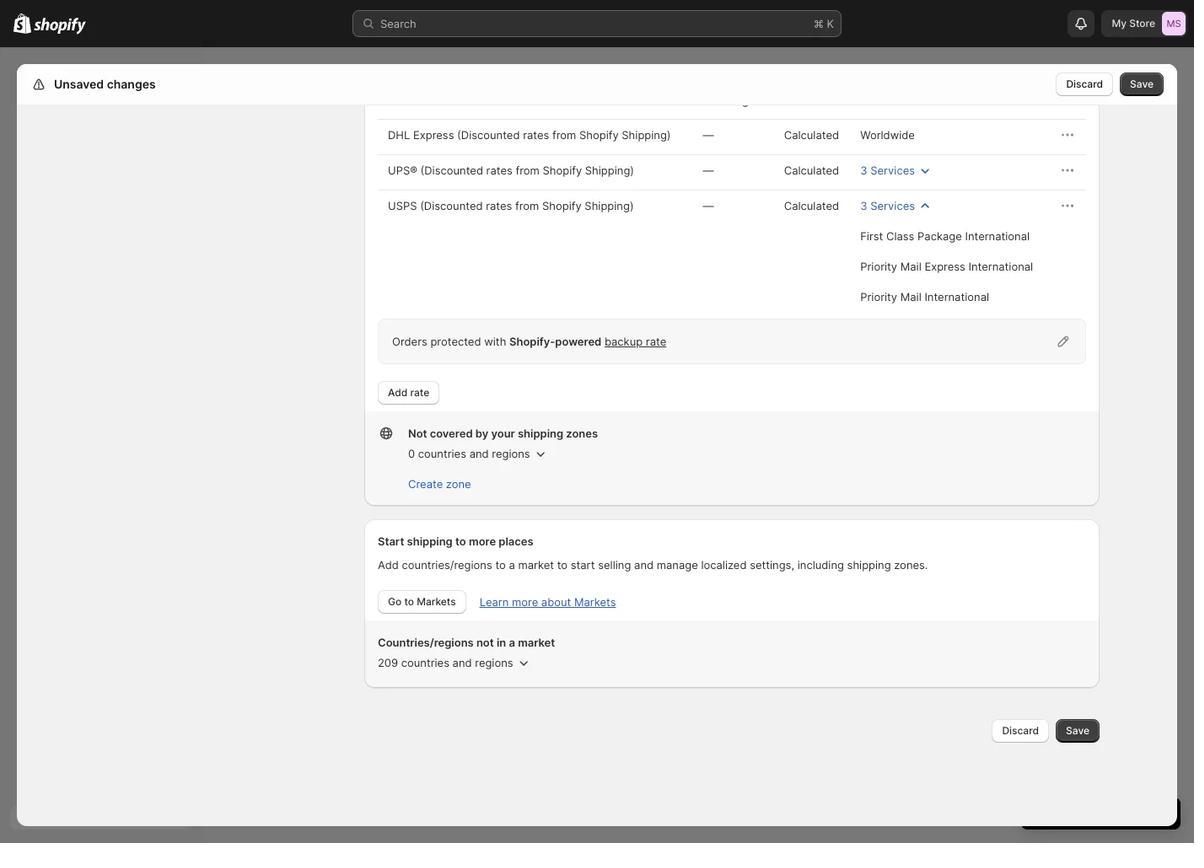 Task type: vqa. For each thing, say whether or not it's contained in the screenshot.
Customer events's 'Customer'
no



Task type: locate. For each thing, give the bounding box(es) containing it.
1 vertical spatial 3
[[861, 199, 868, 213]]

2 vertical spatial shopify
[[543, 199, 582, 213]]

1 mail from the top
[[901, 260, 922, 273]]

2 mail from the top
[[901, 290, 922, 304]]

rates for usps
[[486, 199, 512, 213]]

0 vertical spatial —
[[703, 128, 714, 142]]

0 horizontal spatial shopify image
[[13, 13, 31, 34]]

and down countries/regions not in a market
[[453, 656, 472, 670]]

0 vertical spatial express
[[413, 128, 454, 142]]

go to markets
[[388, 596, 456, 608]]

1 horizontal spatial save
[[1131, 78, 1154, 90]]

3 services down worldwide
[[861, 164, 915, 177]]

1 vertical spatial rate
[[410, 386, 430, 399]]

1 vertical spatial international
[[969, 260, 1034, 273]]

international right package at the right top of page
[[966, 229, 1030, 243]]

0 vertical spatial international
[[966, 229, 1030, 243]]

dialog
[[1184, 64, 1195, 827]]

0 horizontal spatial rate
[[410, 386, 430, 399]]

services up 3 services dropdown button
[[871, 164, 915, 177]]

0 vertical spatial mail
[[901, 260, 922, 273]]

countries down 'countries/regions'
[[401, 656, 450, 670]]

3 — from the top
[[703, 199, 714, 213]]

mail
[[901, 260, 922, 273], [901, 290, 922, 304]]

international down first class package international
[[969, 260, 1034, 273]]

regions for 209 countries and regions
[[475, 656, 513, 670]]

more
[[469, 535, 496, 548], [512, 596, 538, 609]]

1 priority from the top
[[861, 260, 898, 273]]

1 vertical spatial 3 services
[[861, 199, 915, 213]]

1 vertical spatial discard button
[[993, 720, 1050, 743]]

ups®
[[388, 164, 418, 177]]

add rate
[[388, 386, 430, 399]]

express down first class package international
[[925, 260, 966, 273]]

rates up ups® (discounted rates from shopify shipping)
[[523, 128, 549, 142]]

2 vertical spatial from
[[515, 199, 539, 213]]

start shipping to more places
[[378, 535, 534, 548]]

1 vertical spatial countries
[[401, 656, 450, 670]]

from down dhl express (discounted rates from shopify shipping)
[[516, 164, 540, 177]]

a down places
[[509, 558, 515, 572]]

markets
[[417, 596, 456, 608], [574, 596, 616, 609]]

0 horizontal spatial markets
[[417, 596, 456, 608]]

international
[[966, 229, 1030, 243], [969, 260, 1034, 273], [925, 290, 990, 304]]

0 vertical spatial shipping
[[518, 427, 564, 440]]

1 horizontal spatial more
[[512, 596, 538, 609]]

to down places
[[496, 558, 506, 572]]

save
[[1131, 78, 1154, 90], [1066, 725, 1090, 737]]

settings
[[51, 77, 98, 91]]

mail for express
[[901, 260, 922, 273]]

0 vertical spatial calculated
[[784, 128, 839, 142]]

carrier name button
[[387, 84, 476, 116]]

to right go
[[404, 596, 414, 608]]

regions inside button
[[492, 447, 530, 461]]

0 horizontal spatial discard button
[[993, 720, 1050, 743]]

zone
[[446, 478, 471, 491]]

carrier name
[[390, 94, 457, 107]]

to inside go to markets link
[[404, 596, 414, 608]]

rates for ups®
[[486, 164, 513, 177]]

—
[[703, 128, 714, 142], [703, 164, 714, 177], [703, 199, 714, 213]]

changes
[[107, 77, 156, 91]]

2 vertical spatial shipping
[[848, 558, 891, 572]]

0 vertical spatial shipping)
[[622, 128, 671, 142]]

countries
[[418, 447, 467, 461], [401, 656, 450, 670]]

1 vertical spatial (discounted
[[421, 164, 483, 177]]

mail down class
[[901, 260, 922, 273]]

k
[[827, 17, 834, 30]]

first
[[861, 229, 884, 243]]

countries inside button
[[401, 656, 450, 670]]

international down priority mail express international
[[925, 290, 990, 304]]

1 horizontal spatial rate
[[646, 335, 667, 348]]

2 vertical spatial —
[[703, 199, 714, 213]]

market down places
[[518, 558, 554, 572]]

in
[[497, 636, 506, 650]]

manage
[[657, 558, 698, 572]]

2 vertical spatial rates
[[486, 199, 512, 213]]

backup rate button
[[595, 330, 677, 353]]

countries down covered
[[418, 447, 467, 461]]

rate right the backup
[[646, 335, 667, 348]]

orders
[[392, 335, 428, 348]]

shipping)
[[622, 128, 671, 142], [585, 164, 634, 177], [585, 199, 634, 213]]

1 a from the top
[[509, 558, 515, 572]]

zones
[[566, 427, 598, 440]]

priority mail express international
[[861, 260, 1034, 273]]

not
[[477, 636, 494, 650]]

shipping) for usps (discounted rates from shopify shipping)
[[585, 199, 634, 213]]

rate up not
[[410, 386, 430, 399]]

3 services for 3 services dropdown button
[[861, 199, 915, 213]]

2 calculated from the top
[[784, 164, 839, 177]]

market for to
[[518, 558, 554, 572]]

3 services inside dropdown button
[[861, 199, 915, 213]]

0 vertical spatial more
[[469, 535, 496, 548]]

countries inside button
[[418, 447, 467, 461]]

(discounted for ups®
[[421, 164, 483, 177]]

(discounted
[[457, 128, 520, 142], [421, 164, 483, 177], [420, 199, 483, 213]]

shipping left zones.
[[848, 558, 891, 572]]

market
[[518, 558, 554, 572], [518, 636, 555, 650]]

1 vertical spatial shipping)
[[585, 164, 634, 177]]

3 for 3 services dropdown button
[[861, 199, 868, 213]]

1 vertical spatial more
[[512, 596, 538, 609]]

regions inside button
[[475, 656, 513, 670]]

0 countries and regions button
[[408, 442, 549, 466]]

from down ups® (discounted rates from shopify shipping)
[[515, 199, 539, 213]]

1 vertical spatial discard
[[1003, 725, 1039, 737]]

209 countries and regions button
[[378, 651, 532, 675]]

rates up 'usps (discounted rates from shopify shipping)'
[[486, 164, 513, 177]]

to
[[456, 535, 466, 548], [496, 558, 506, 572], [557, 558, 568, 572], [404, 596, 414, 608]]

add down start at the bottom
[[378, 558, 399, 572]]

0 vertical spatial regions
[[492, 447, 530, 461]]

calculated for dhl express (discounted rates from shopify shipping)
[[784, 128, 839, 142]]

market right in
[[518, 636, 555, 650]]

more right 'learn'
[[512, 596, 538, 609]]

(discounted right usps
[[420, 199, 483, 213]]

covered
[[430, 427, 473, 440]]

1 vertical spatial add
[[378, 558, 399, 572]]

and
[[470, 447, 489, 461], [634, 558, 654, 572], [453, 656, 472, 670]]

3 calculated from the top
[[784, 199, 839, 213]]

2 3 services from the top
[[861, 199, 915, 213]]

1 vertical spatial market
[[518, 636, 555, 650]]

0 vertical spatial save button
[[1120, 73, 1164, 96]]

2 3 from the top
[[861, 199, 868, 213]]

1 3 from the top
[[861, 164, 868, 177]]

3 services button
[[851, 194, 944, 218]]

learn
[[480, 596, 509, 609]]

1 horizontal spatial discard button
[[1057, 73, 1114, 96]]

1 vertical spatial priority
[[861, 290, 898, 304]]

0
[[408, 447, 415, 461]]

discard
[[1067, 78, 1104, 90], [1003, 725, 1039, 737]]

add
[[388, 386, 408, 399], [378, 558, 399, 572]]

1 vertical spatial rates
[[486, 164, 513, 177]]

1 horizontal spatial discard
[[1067, 78, 1104, 90]]

unsaved changes
[[54, 77, 156, 91]]

not
[[408, 427, 427, 440]]

2 priority from the top
[[861, 290, 898, 304]]

more left places
[[469, 535, 496, 548]]

localized
[[701, 558, 747, 572]]

1 vertical spatial a
[[509, 636, 515, 650]]

services inside dropdown button
[[871, 199, 915, 213]]

0 vertical spatial add
[[388, 386, 408, 399]]

regions for 0 countries and regions
[[492, 447, 530, 461]]

express right 'dhl'
[[413, 128, 454, 142]]

services inside button
[[871, 164, 915, 177]]

1 calculated from the top
[[784, 128, 839, 142]]

1 horizontal spatial express
[[925, 260, 966, 273]]

1 — from the top
[[703, 128, 714, 142]]

0 vertical spatial rates
[[523, 128, 549, 142]]

services up class
[[871, 199, 915, 213]]

services
[[861, 94, 905, 107], [871, 164, 915, 177], [871, 199, 915, 213]]

1 3 services from the top
[[861, 164, 915, 177]]

0 horizontal spatial express
[[413, 128, 454, 142]]

a right in
[[509, 636, 515, 650]]

shipping up countries/regions
[[407, 535, 453, 548]]

first class package international
[[861, 229, 1030, 243]]

by
[[476, 427, 489, 440]]

priority
[[861, 260, 898, 273], [861, 290, 898, 304]]

3 services for 3 services button
[[861, 164, 915, 177]]

add inside add rate button
[[388, 386, 408, 399]]

1 vertical spatial services
[[871, 164, 915, 177]]

and inside button
[[453, 656, 472, 670]]

shopify-
[[510, 335, 555, 348]]

1 vertical spatial regions
[[475, 656, 513, 670]]

usps (discounted rates from shopify shipping)
[[388, 199, 634, 213]]

from up ups® (discounted rates from shopify shipping)
[[553, 128, 577, 142]]

0 vertical spatial priority
[[861, 260, 898, 273]]

and for 209 countries and regions
[[453, 656, 472, 670]]

3 inside dropdown button
[[861, 199, 868, 213]]

markets down countries/regions
[[417, 596, 456, 608]]

shopify
[[580, 128, 619, 142], [543, 164, 582, 177], [543, 199, 582, 213]]

3 for 3 services button
[[861, 164, 868, 177]]

0 horizontal spatial more
[[469, 535, 496, 548]]

3 down worldwide
[[861, 164, 868, 177]]

1 vertical spatial shopify
[[543, 164, 582, 177]]

rate
[[646, 335, 667, 348], [410, 386, 430, 399]]

save button
[[1120, 73, 1164, 96], [1056, 720, 1100, 743]]

settings dialog
[[17, 0, 1178, 828]]

(discounted right ups®
[[421, 164, 483, 177]]

2 market from the top
[[518, 636, 555, 650]]

1 vertical spatial mail
[[901, 290, 922, 304]]

1 vertical spatial calculated
[[784, 164, 839, 177]]

mail down priority mail express international
[[901, 290, 922, 304]]

shipping right the your
[[518, 427, 564, 440]]

2 — from the top
[[703, 164, 714, 177]]

express
[[413, 128, 454, 142], [925, 260, 966, 273]]

3 services
[[861, 164, 915, 177], [861, 199, 915, 213]]

add down orders
[[388, 386, 408, 399]]

0 horizontal spatial shipping
[[407, 535, 453, 548]]

1 market from the top
[[518, 558, 554, 572]]

(discounted up ups® (discounted rates from shopify shipping)
[[457, 128, 520, 142]]

0 vertical spatial a
[[509, 558, 515, 572]]

calculated
[[784, 128, 839, 142], [784, 164, 839, 177], [784, 199, 839, 213]]

1 vertical spatial express
[[925, 260, 966, 273]]

regions down the your
[[492, 447, 530, 461]]

0 horizontal spatial save
[[1066, 725, 1090, 737]]

and down by
[[470, 447, 489, 461]]

0 vertical spatial and
[[470, 447, 489, 461]]

ups® (discounted rates from shopify shipping)
[[388, 164, 634, 177]]

3 up the first
[[861, 199, 868, 213]]

1 vertical spatial from
[[516, 164, 540, 177]]

1 vertical spatial —
[[703, 164, 714, 177]]

1 markets from the left
[[417, 596, 456, 608]]

markets right about
[[574, 596, 616, 609]]

3 services button
[[851, 159, 944, 182]]

services for 3 services dropdown button
[[871, 199, 915, 213]]

a for in
[[509, 636, 515, 650]]

and right selling
[[634, 558, 654, 572]]

from
[[553, 128, 577, 142], [516, 164, 540, 177], [515, 199, 539, 213]]

rates
[[523, 128, 549, 142], [486, 164, 513, 177], [486, 199, 512, 213]]

2 vertical spatial (discounted
[[420, 199, 483, 213]]

fee
[[752, 94, 769, 107]]

and inside button
[[470, 447, 489, 461]]

discard button
[[1057, 73, 1114, 96], [993, 720, 1050, 743]]

1 vertical spatial save button
[[1056, 720, 1100, 743]]

0 vertical spatial discard button
[[1057, 73, 1114, 96]]

regions down in
[[475, 656, 513, 670]]

transit time
[[784, 94, 845, 107]]

3 services inside button
[[861, 164, 915, 177]]

3 inside button
[[861, 164, 868, 177]]

time
[[823, 94, 845, 107]]

0 vertical spatial countries
[[418, 447, 467, 461]]

rates down ups® (discounted rates from shopify shipping)
[[486, 199, 512, 213]]

0 vertical spatial 3
[[861, 164, 868, 177]]

services for 3 services button
[[871, 164, 915, 177]]

store
[[1130, 17, 1156, 30]]

2 vertical spatial and
[[453, 656, 472, 670]]

3
[[861, 164, 868, 177], [861, 199, 868, 213]]

countries/regions
[[402, 558, 492, 572]]

shopify for ups® (discounted rates from shopify shipping)
[[543, 164, 582, 177]]

regions
[[492, 447, 530, 461], [475, 656, 513, 670]]

1 horizontal spatial save button
[[1120, 73, 1164, 96]]

and for 0 countries and regions
[[470, 447, 489, 461]]

protected
[[431, 335, 481, 348]]

0 vertical spatial save
[[1131, 78, 1154, 90]]

0 vertical spatial market
[[518, 558, 554, 572]]

3 services up class
[[861, 199, 915, 213]]

0 vertical spatial rate
[[646, 335, 667, 348]]

including
[[798, 558, 844, 572]]

0 countries and regions
[[408, 447, 530, 461]]

services up worldwide
[[861, 94, 905, 107]]

1 horizontal spatial markets
[[574, 596, 616, 609]]

2 a from the top
[[509, 636, 515, 650]]

2 vertical spatial international
[[925, 290, 990, 304]]

shopify image
[[13, 13, 31, 34], [34, 17, 86, 34]]

2 vertical spatial services
[[871, 199, 915, 213]]

2 vertical spatial shipping)
[[585, 199, 634, 213]]

2 vertical spatial calculated
[[784, 199, 839, 213]]

0 vertical spatial 3 services
[[861, 164, 915, 177]]

package
[[918, 229, 962, 243]]



Task type: describe. For each thing, give the bounding box(es) containing it.
settings,
[[750, 558, 795, 572]]

dhl
[[388, 128, 410, 142]]

— for dhl express (discounted rates from shopify shipping)
[[703, 128, 714, 142]]

2 markets from the left
[[574, 596, 616, 609]]

from for usps (discounted rates from shopify shipping)
[[515, 199, 539, 213]]

rate inside add rate button
[[410, 386, 430, 399]]

add countries/regions to a market to start selling and manage localized settings, including shipping zones.
[[378, 558, 928, 572]]

0 vertical spatial discard
[[1067, 78, 1104, 90]]

0 vertical spatial from
[[553, 128, 577, 142]]

⌘ k
[[814, 17, 834, 30]]

0 vertical spatial shopify
[[580, 128, 619, 142]]

carrier
[[390, 94, 425, 107]]

selling
[[598, 558, 631, 572]]

international for priority mail express international
[[969, 260, 1034, 273]]

places
[[499, 535, 534, 548]]

209
[[378, 656, 398, 670]]

1 vertical spatial and
[[634, 558, 654, 572]]

unsaved
[[54, 77, 104, 91]]

209 countries and regions
[[378, 656, 513, 670]]

(discounted for usps
[[420, 199, 483, 213]]

countries for 0
[[418, 447, 467, 461]]

calculated for usps (discounted rates from shopify shipping)
[[784, 199, 839, 213]]

learn more about markets link
[[480, 596, 616, 609]]

create zone
[[408, 478, 471, 491]]

priority mail international
[[861, 290, 990, 304]]

orders protected with shopify-powered backup rate
[[392, 335, 667, 348]]

— for ups® (discounted rates from shopify shipping)
[[703, 164, 714, 177]]

0 vertical spatial services
[[861, 94, 905, 107]]

from for ups® (discounted rates from shopify shipping)
[[516, 164, 540, 177]]

handling
[[703, 94, 749, 107]]

1 vertical spatial save
[[1066, 725, 1090, 737]]

handling fee
[[703, 94, 769, 107]]

international for first class package international
[[966, 229, 1030, 243]]

your
[[491, 427, 515, 440]]

countries/regions not in a market
[[378, 636, 555, 650]]

calculated for ups® (discounted rates from shopify shipping)
[[784, 164, 839, 177]]

to left start at the left bottom
[[557, 558, 568, 572]]

go
[[388, 596, 402, 608]]

my store image
[[1163, 12, 1186, 35]]

my store
[[1112, 17, 1156, 30]]

not covered by your shipping zones
[[408, 427, 598, 440]]

1 vertical spatial shipping
[[407, 535, 453, 548]]

⌘
[[814, 17, 824, 30]]

add for add rate
[[388, 386, 408, 399]]

add for add countries/regions to a market to start selling and manage localized settings, including shipping zones.
[[378, 558, 399, 572]]

learn more about markets
[[480, 596, 616, 609]]

with
[[484, 335, 507, 348]]

powered
[[555, 335, 602, 348]]

market for in
[[518, 636, 555, 650]]

usps
[[388, 199, 417, 213]]

1 horizontal spatial shopify image
[[34, 17, 86, 34]]

priority for priority mail express international
[[861, 260, 898, 273]]

2 horizontal spatial shipping
[[848, 558, 891, 572]]

0 vertical spatial (discounted
[[457, 128, 520, 142]]

transit
[[784, 94, 820, 107]]

go to markets link
[[378, 591, 466, 614]]

countries/regions
[[378, 636, 474, 650]]

search
[[380, 17, 417, 30]]

zones.
[[895, 558, 928, 572]]

0 horizontal spatial discard
[[1003, 725, 1039, 737]]

my
[[1112, 17, 1127, 30]]

priority for priority mail international
[[861, 290, 898, 304]]

about
[[542, 596, 571, 609]]

0 horizontal spatial save button
[[1056, 720, 1100, 743]]

start
[[378, 535, 404, 548]]

create
[[408, 478, 443, 491]]

dhl express (discounted rates from shopify shipping)
[[388, 128, 671, 142]]

start
[[571, 558, 595, 572]]

mail for international
[[901, 290, 922, 304]]

shopify for usps (discounted rates from shopify shipping)
[[543, 199, 582, 213]]

to up countries/regions
[[456, 535, 466, 548]]

shipping) for ups® (discounted rates from shopify shipping)
[[585, 164, 634, 177]]

add rate button
[[378, 381, 440, 405]]

a for to
[[509, 558, 515, 572]]

worldwide
[[861, 128, 915, 142]]

backup
[[605, 335, 643, 348]]

name
[[428, 94, 457, 107]]

1 horizontal spatial shipping
[[518, 427, 564, 440]]

create zone button
[[398, 472, 481, 496]]

class
[[887, 229, 915, 243]]

— for usps (discounted rates from shopify shipping)
[[703, 199, 714, 213]]

countries for 209
[[401, 656, 450, 670]]



